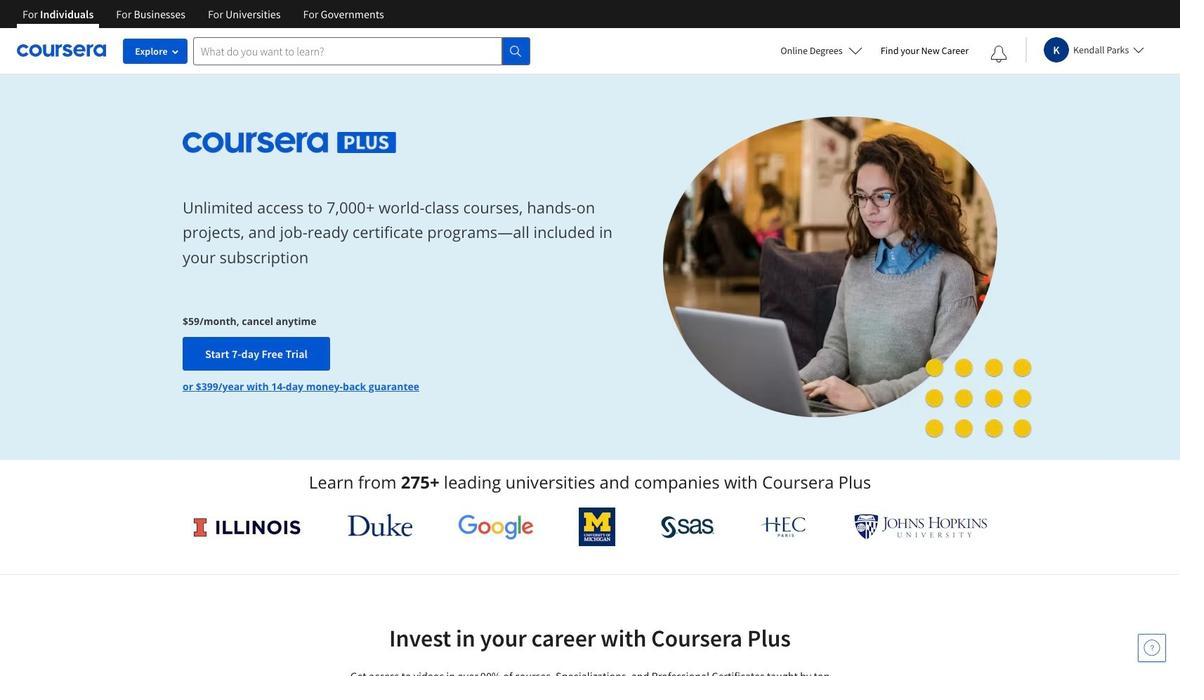 Task type: vqa. For each thing, say whether or not it's contained in the screenshot.
bottommost "Why"
no



Task type: describe. For each thing, give the bounding box(es) containing it.
coursera plus image
[[183, 132, 396, 153]]

university of michigan image
[[579, 508, 616, 547]]

hec paris image
[[760, 513, 809, 542]]

help center image
[[1144, 640, 1161, 657]]

duke university image
[[347, 514, 412, 537]]

university of illinois at urbana-champaign image
[[192, 516, 302, 538]]

coursera image
[[17, 40, 106, 62]]



Task type: locate. For each thing, give the bounding box(es) containing it.
google image
[[458, 514, 534, 540]]

banner navigation
[[11, 0, 395, 28]]

None search field
[[193, 37, 530, 65]]

What do you want to learn? text field
[[193, 37, 502, 65]]

johns hopkins university image
[[854, 514, 988, 540]]

sas image
[[661, 516, 714, 538]]



